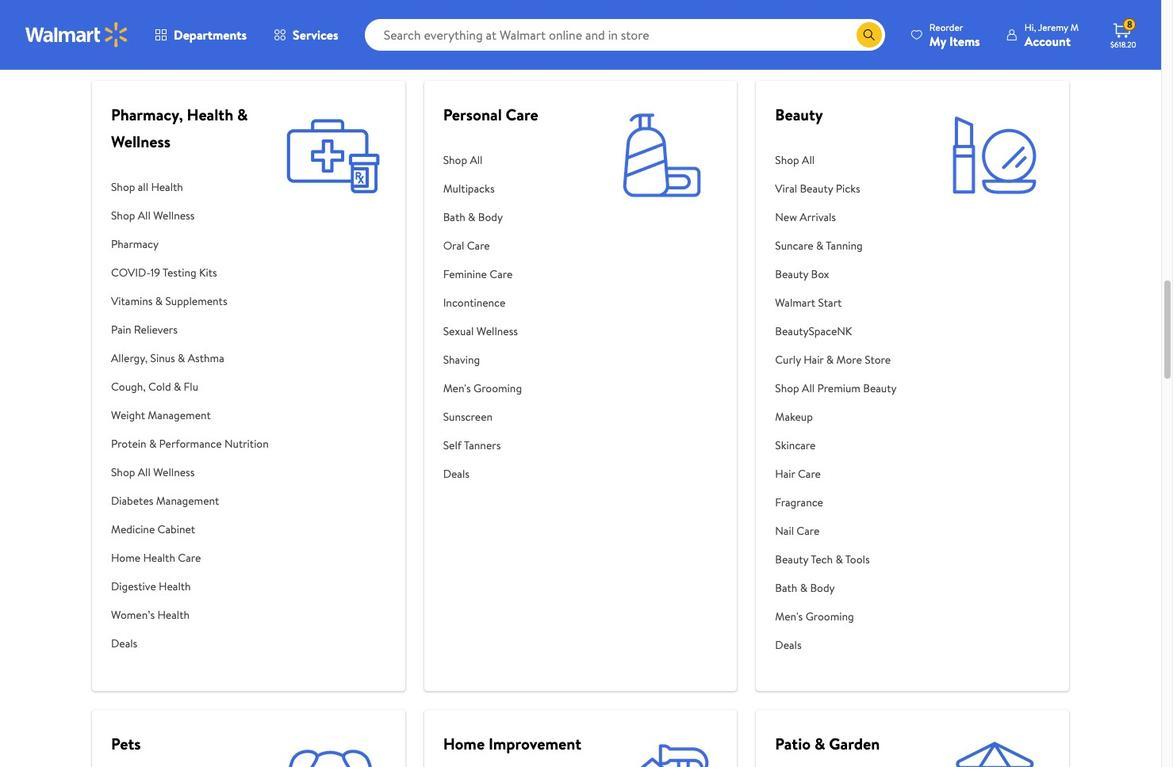 Task type: vqa. For each thing, say whether or not it's contained in the screenshot.
Hair Care link
yes



Task type: describe. For each thing, give the bounding box(es) containing it.
shop for 2nd shop all wellness link
[[111, 465, 135, 481]]

digestive
[[111, 579, 156, 595]]

patio & garden link
[[775, 734, 880, 755]]

shop all health
[[111, 179, 183, 195]]

shop all link for personal care
[[443, 146, 538, 174]]

walmart start
[[775, 295, 842, 311]]

0 vertical spatial bath & body link
[[443, 203, 538, 232]]

protein & performance nutrition
[[111, 436, 269, 452]]

wellness inside pharmacy, health & wellness
[[111, 131, 171, 152]]

vitamins & supplements
[[111, 293, 227, 309]]

all for personal care shop all link
[[470, 152, 483, 168]]

improvement
[[488, 734, 581, 755]]

new arrivals
[[775, 209, 836, 225]]

1 vertical spatial hair
[[775, 466, 795, 482]]

walmart start link
[[775, 289, 897, 317]]

management for weight management
[[148, 408, 211, 424]]

m
[[1070, 20, 1079, 34]]

nail
[[775, 523, 794, 539]]

sexual wellness link
[[443, 317, 538, 346]]

cough,
[[111, 379, 146, 395]]

medicine cabinet
[[111, 522, 195, 538]]

shop all for beauty
[[775, 152, 815, 168]]

men's for right men's grooming link
[[775, 609, 803, 625]]

care for feminine care
[[490, 266, 513, 282]]

women's health
[[111, 608, 190, 623]]

hair care
[[775, 466, 821, 482]]

shop all wellness for 1st shop all wellness link from the top
[[111, 208, 195, 224]]

home health care
[[111, 550, 201, 566]]

vitamins & supplements link
[[111, 287, 275, 316]]

cabinet
[[158, 522, 195, 538]]

pain
[[111, 322, 131, 338]]

cough, cold & flu link
[[111, 373, 275, 401]]

more
[[836, 352, 862, 368]]

diabetes management link
[[111, 487, 275, 516]]

Search search field
[[365, 19, 885, 51]]

$618.20
[[1110, 39, 1136, 50]]

allergy, sinus & asthma link
[[111, 344, 275, 373]]

women's
[[111, 608, 155, 623]]

bath for the top bath & body link
[[443, 209, 465, 225]]

curly
[[775, 352, 801, 368]]

grooming for left men's grooming link
[[474, 381, 522, 397]]

my
[[929, 32, 946, 50]]

jeremy
[[1038, 20, 1068, 34]]

health inside "link"
[[151, 179, 183, 195]]

self tanners link
[[443, 431, 538, 460]]

tools
[[845, 552, 870, 568]]

hair care link
[[775, 460, 897, 489]]

health for digestive
[[159, 579, 191, 595]]

vitamins
[[111, 293, 153, 309]]

protein & performance nutrition link
[[111, 430, 275, 458]]

self tanners
[[443, 438, 501, 454]]

services
[[293, 26, 338, 44]]

shop all wellness for 2nd shop all wellness link
[[111, 465, 195, 481]]

home improvement
[[443, 734, 581, 755]]

care for nail care
[[797, 523, 820, 539]]

shaving link
[[443, 346, 538, 374]]

beauty link
[[775, 104, 823, 125]]

diabetes
[[111, 493, 153, 509]]

pharmacy,
[[111, 104, 183, 125]]

covid-
[[111, 265, 150, 281]]

beauty for beauty tech & tools
[[775, 552, 808, 568]]

management for diabetes management
[[156, 493, 219, 509]]

wellness up diabetes management
[[153, 465, 195, 481]]

feminine
[[443, 266, 487, 282]]

multipacks
[[443, 181, 495, 197]]

flu
[[184, 379, 198, 395]]

departments
[[174, 26, 247, 44]]

home for home health care
[[111, 550, 140, 566]]

shaving
[[443, 352, 480, 368]]

shop all link for beauty
[[775, 146, 897, 174]]

sexual wellness
[[443, 324, 518, 339]]

health for women's
[[157, 608, 190, 623]]

sexual
[[443, 324, 474, 339]]

fragrance link
[[775, 489, 897, 517]]

Walmart Site-Wide search field
[[365, 19, 885, 51]]

box
[[811, 266, 829, 282]]

women's health link
[[111, 601, 275, 630]]

body for the top bath & body link
[[478, 209, 503, 225]]

new arrivals link
[[775, 203, 897, 232]]

0 horizontal spatial men's grooming link
[[443, 374, 538, 403]]

1 horizontal spatial hair
[[804, 352, 824, 368]]

allergy,
[[111, 351, 148, 366]]

search icon image
[[863, 29, 875, 41]]

shop all for personal care
[[443, 152, 483, 168]]

nutrition
[[224, 436, 269, 452]]

8
[[1127, 18, 1132, 31]]

shop for 1st shop all wellness link from the top
[[111, 208, 135, 224]]

wellness inside 'sexual wellness' link
[[477, 324, 518, 339]]

medicine
[[111, 522, 155, 538]]

kits
[[199, 265, 217, 281]]

pets
[[111, 734, 141, 755]]

multipacks link
[[443, 174, 538, 203]]

departments button
[[141, 16, 260, 54]]

hi,
[[1025, 20, 1036, 34]]

men's for left men's grooming link
[[443, 381, 471, 397]]

& inside pharmacy, health & wellness
[[237, 104, 248, 125]]

pharmacy, health & wellness
[[111, 104, 248, 152]]

shop for the shop all health "link"
[[111, 179, 135, 195]]

viral beauty picks
[[775, 181, 860, 197]]

suncare & tanning link
[[775, 232, 897, 260]]

new
[[775, 209, 797, 225]]

services button
[[260, 16, 352, 54]]



Task type: locate. For each thing, give the bounding box(es) containing it.
care right personal
[[506, 104, 538, 125]]

0 horizontal spatial shop all link
[[443, 146, 538, 174]]

0 vertical spatial men's
[[443, 381, 471, 397]]

health down digestive health link
[[157, 608, 190, 623]]

health for home
[[143, 550, 175, 566]]

0 vertical spatial men's grooming link
[[443, 374, 538, 403]]

pain relievers link
[[111, 316, 275, 344]]

beauty box
[[775, 266, 829, 282]]

1 vertical spatial bath
[[775, 581, 797, 596]]

management
[[148, 408, 211, 424], [156, 493, 219, 509]]

1 horizontal spatial bath & body link
[[775, 574, 897, 603]]

0 vertical spatial hair
[[804, 352, 824, 368]]

skincare
[[775, 438, 816, 454]]

care for hair care
[[798, 466, 821, 482]]

account
[[1025, 32, 1071, 50]]

2 shop all wellness from the top
[[111, 465, 195, 481]]

home for home improvement
[[443, 734, 485, 755]]

1 shop all wellness link from the top
[[111, 201, 275, 230]]

2 shop all link from the left
[[775, 146, 897, 174]]

0 vertical spatial grooming
[[474, 381, 522, 397]]

tech
[[811, 552, 833, 568]]

makeup
[[775, 409, 813, 425]]

wellness
[[111, 131, 171, 152], [153, 208, 195, 224], [477, 324, 518, 339], [153, 465, 195, 481]]

incontinence link
[[443, 289, 538, 317]]

shop all link up multipacks
[[443, 146, 538, 174]]

hi, jeremy m account
[[1025, 20, 1079, 50]]

1 vertical spatial management
[[156, 493, 219, 509]]

all down all
[[138, 208, 151, 224]]

1 horizontal spatial body
[[810, 581, 835, 596]]

1 shop all from the left
[[443, 152, 483, 168]]

tanners
[[464, 438, 501, 454]]

bath & body down tech
[[775, 581, 835, 596]]

shop all wellness link down performance
[[111, 458, 275, 487]]

pharmacy link
[[111, 230, 275, 259]]

oral care link
[[443, 232, 538, 260]]

0 horizontal spatial hair
[[775, 466, 795, 482]]

performance
[[159, 436, 222, 452]]

pharmacy, health & wellness link
[[111, 104, 248, 152]]

1 vertical spatial grooming
[[806, 609, 854, 625]]

all up the viral beauty picks
[[802, 152, 815, 168]]

cold
[[148, 379, 171, 395]]

0 horizontal spatial men's
[[443, 381, 471, 397]]

beauty down store
[[863, 381, 897, 397]]

bath up oral
[[443, 209, 465, 225]]

grooming down shaving link
[[474, 381, 522, 397]]

body for bath & body link to the right
[[810, 581, 835, 596]]

bath
[[443, 209, 465, 225], [775, 581, 797, 596]]

health inside pharmacy, health & wellness
[[187, 104, 233, 125]]

home health care link
[[111, 544, 275, 573]]

personal care link
[[443, 104, 538, 125]]

management up medicine cabinet 'link'
[[156, 493, 219, 509]]

care down oral care link
[[490, 266, 513, 282]]

health down medicine cabinet
[[143, 550, 175, 566]]

0 vertical spatial bath & body
[[443, 209, 503, 225]]

all
[[138, 179, 148, 195]]

health right all
[[151, 179, 183, 195]]

care for personal care
[[506, 104, 538, 125]]

men's grooming
[[443, 381, 522, 397], [775, 609, 854, 625]]

bath & body link down beauty tech & tools on the bottom right
[[775, 574, 897, 603]]

digestive health link
[[111, 573, 275, 601]]

shop all wellness down shop all health
[[111, 208, 195, 224]]

care right oral
[[467, 238, 490, 254]]

1 vertical spatial bath & body
[[775, 581, 835, 596]]

picks
[[836, 181, 860, 197]]

beauty up the arrivals
[[800, 181, 833, 197]]

0 horizontal spatial bath & body link
[[443, 203, 538, 232]]

shop all up viral
[[775, 152, 815, 168]]

makeup link
[[775, 403, 897, 431]]

reorder my items
[[929, 20, 980, 50]]

care right nail
[[797, 523, 820, 539]]

1 vertical spatial shop all wellness
[[111, 465, 195, 481]]

beautyspacenk
[[775, 324, 852, 339]]

walmart image
[[25, 22, 128, 48]]

nail care
[[775, 523, 820, 539]]

1 shop all wellness from the top
[[111, 208, 195, 224]]

1 shop all link from the left
[[443, 146, 538, 174]]

beauty for beauty
[[775, 104, 823, 125]]

1 horizontal spatial bath
[[775, 581, 797, 596]]

all up the diabetes
[[138, 465, 151, 481]]

grooming down beauty tech & tools link
[[806, 609, 854, 625]]

body down beauty tech & tools on the bottom right
[[810, 581, 835, 596]]

1 vertical spatial men's
[[775, 609, 803, 625]]

0 horizontal spatial bath
[[443, 209, 465, 225]]

0 vertical spatial body
[[478, 209, 503, 225]]

curly hair & more store
[[775, 352, 891, 368]]

beauty up viral
[[775, 104, 823, 125]]

suncare & tanning
[[775, 238, 863, 254]]

1 vertical spatial men's grooming
[[775, 609, 854, 625]]

0 horizontal spatial shop all
[[443, 152, 483, 168]]

men's grooming link down beauty tech & tools link
[[775, 603, 897, 631]]

grooming for right men's grooming link
[[806, 609, 854, 625]]

bath for bath & body link to the right
[[775, 581, 797, 596]]

pain relievers
[[111, 322, 178, 338]]

0 vertical spatial management
[[148, 408, 211, 424]]

men's down shaving
[[443, 381, 471, 397]]

beauty for beauty box
[[775, 266, 808, 282]]

shop all link up picks
[[775, 146, 897, 174]]

men's grooming down shaving link
[[443, 381, 522, 397]]

all for 2nd shop all wellness link
[[138, 465, 151, 481]]

patio & garden
[[775, 734, 880, 755]]

men's down beauty tech & tools on the bottom right
[[775, 609, 803, 625]]

shop down protein on the left bottom of page
[[111, 465, 135, 481]]

fragrance
[[775, 495, 823, 511]]

sinus
[[150, 351, 175, 366]]

shop for personal care shop all link
[[443, 152, 467, 168]]

self
[[443, 438, 462, 454]]

1 vertical spatial home
[[443, 734, 485, 755]]

pets link
[[111, 734, 141, 755]]

oral care
[[443, 238, 490, 254]]

1 horizontal spatial men's
[[775, 609, 803, 625]]

health right pharmacy,
[[187, 104, 233, 125]]

cough, cold & flu
[[111, 379, 198, 395]]

1 horizontal spatial men's grooming
[[775, 609, 854, 625]]

0 horizontal spatial men's grooming
[[443, 381, 522, 397]]

allergy, sinus & asthma
[[111, 351, 224, 366]]

2 shop all wellness link from the top
[[111, 458, 275, 487]]

0 vertical spatial bath
[[443, 209, 465, 225]]

0 vertical spatial shop all wellness link
[[111, 201, 275, 230]]

care
[[506, 104, 538, 125], [467, 238, 490, 254], [490, 266, 513, 282], [798, 466, 821, 482], [797, 523, 820, 539], [178, 550, 201, 566]]

shop up multipacks
[[443, 152, 467, 168]]

shop left all
[[111, 179, 135, 195]]

men's grooming down tech
[[775, 609, 854, 625]]

hair
[[804, 352, 824, 368], [775, 466, 795, 482]]

all for shop all premium beauty link
[[802, 381, 815, 397]]

1 horizontal spatial bath & body
[[775, 581, 835, 596]]

beautyspacenk link
[[775, 317, 897, 346]]

all left premium
[[802, 381, 815, 397]]

relievers
[[134, 322, 178, 338]]

0 horizontal spatial body
[[478, 209, 503, 225]]

1 vertical spatial body
[[810, 581, 835, 596]]

shop up pharmacy
[[111, 208, 135, 224]]

shop all wellness link
[[111, 201, 275, 230], [111, 458, 275, 487]]

protein
[[111, 436, 146, 452]]

arrivals
[[800, 209, 836, 225]]

covid-19 testing kits link
[[111, 259, 275, 287]]

all for shop all link corresponding to beauty
[[802, 152, 815, 168]]

viral
[[775, 181, 797, 197]]

tanning
[[826, 238, 863, 254]]

1 horizontal spatial shop all link
[[775, 146, 897, 174]]

0 horizontal spatial grooming
[[474, 381, 522, 397]]

beauty down nail care
[[775, 552, 808, 568]]

shop up viral
[[775, 152, 799, 168]]

hair down skincare
[[775, 466, 795, 482]]

health up women's health 'link'
[[159, 579, 191, 595]]

shop all wellness link down shop all health
[[111, 201, 275, 230]]

medicine cabinet link
[[111, 516, 275, 544]]

beauty box link
[[775, 260, 897, 289]]

walmart
[[775, 295, 815, 311]]

shop all health link
[[111, 173, 275, 201]]

men's grooming link up sunscreen
[[443, 374, 538, 403]]

1 vertical spatial bath & body link
[[775, 574, 897, 603]]

care for oral care
[[467, 238, 490, 254]]

0 vertical spatial men's grooming
[[443, 381, 522, 397]]

diabetes management
[[111, 493, 219, 509]]

pharmacy
[[111, 236, 159, 252]]

weight management
[[111, 408, 211, 424]]

digestive health
[[111, 579, 191, 595]]

wellness up pharmacy link
[[153, 208, 195, 224]]

care up fragrance
[[798, 466, 821, 482]]

beauty tech & tools
[[775, 552, 870, 568]]

feminine care link
[[443, 260, 538, 289]]

beauty left "box"
[[775, 266, 808, 282]]

management up protein & performance nutrition
[[148, 408, 211, 424]]

wellness down pharmacy,
[[111, 131, 171, 152]]

patio
[[775, 734, 811, 755]]

health for pharmacy,
[[187, 104, 233, 125]]

health inside 'link'
[[157, 608, 190, 623]]

1 vertical spatial shop all wellness link
[[111, 458, 275, 487]]

shop down 'curly'
[[775, 381, 799, 397]]

care down medicine cabinet 'link'
[[178, 550, 201, 566]]

shop all up multipacks
[[443, 152, 483, 168]]

shop inside "link"
[[111, 179, 135, 195]]

covid-19 testing kits
[[111, 265, 217, 281]]

all for 1st shop all wellness link from the top
[[138, 208, 151, 224]]

shop all
[[443, 152, 483, 168], [775, 152, 815, 168]]

1 horizontal spatial men's grooming link
[[775, 603, 897, 631]]

supplements
[[165, 293, 227, 309]]

0 vertical spatial home
[[111, 550, 140, 566]]

bath & body down multipacks
[[443, 209, 503, 225]]

shop for shop all premium beauty link
[[775, 381, 799, 397]]

wellness up shaving link
[[477, 324, 518, 339]]

hair right 'curly'
[[804, 352, 824, 368]]

1 horizontal spatial home
[[443, 734, 485, 755]]

home improvement link
[[443, 734, 581, 755]]

body up oral care link
[[478, 209, 503, 225]]

shop all wellness up diabetes management
[[111, 465, 195, 481]]

home down medicine
[[111, 550, 140, 566]]

0 horizontal spatial bath & body
[[443, 209, 503, 225]]

bath & body for bath & body link to the right
[[775, 581, 835, 596]]

bath & body link down multipacks
[[443, 203, 538, 232]]

bath & body
[[443, 209, 503, 225], [775, 581, 835, 596]]

bath down beauty tech & tools on the bottom right
[[775, 581, 797, 596]]

feminine care
[[443, 266, 513, 282]]

home left improvement
[[443, 734, 485, 755]]

0 horizontal spatial home
[[111, 550, 140, 566]]

all up multipacks
[[470, 152, 483, 168]]

garden
[[829, 734, 880, 755]]

shop all premium beauty
[[775, 381, 897, 397]]

0 vertical spatial shop all wellness
[[111, 208, 195, 224]]

personal
[[443, 104, 502, 125]]

1 horizontal spatial shop all
[[775, 152, 815, 168]]

2 shop all from the left
[[775, 152, 815, 168]]

bath & body for the top bath & body link
[[443, 209, 503, 225]]

health
[[187, 104, 233, 125], [151, 179, 183, 195], [143, 550, 175, 566], [159, 579, 191, 595], [157, 608, 190, 623]]

1 horizontal spatial grooming
[[806, 609, 854, 625]]

shop for shop all link corresponding to beauty
[[775, 152, 799, 168]]

curly hair & more store link
[[775, 346, 897, 374]]

all
[[470, 152, 483, 168], [802, 152, 815, 168], [138, 208, 151, 224], [802, 381, 815, 397], [138, 465, 151, 481]]

1 vertical spatial men's grooming link
[[775, 603, 897, 631]]



